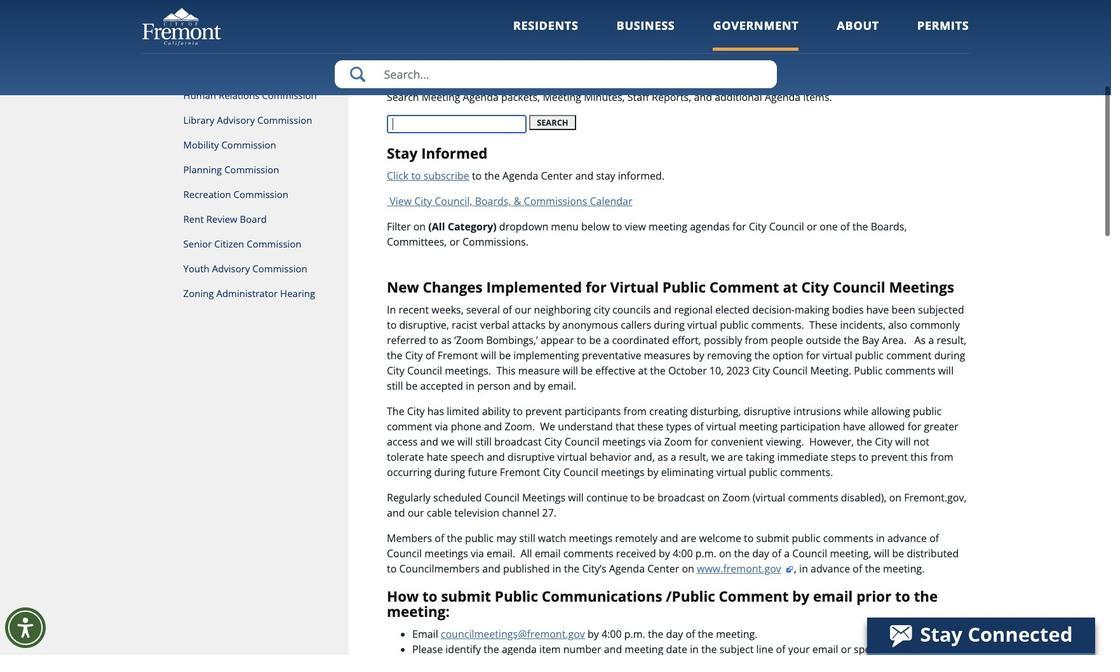 Task type: vqa. For each thing, say whether or not it's contained in the screenshot.
FREMONT APP
no



Task type: locate. For each thing, give the bounding box(es) containing it.
will inside members of the public may still watch meetings remotely and are welcome to submit public comments in advance of council meetings via email.  all email comments received by 4:00 p.m. on the day of a council meeting, will be distributed to councilmembers and published in the city's agenda center on
[[874, 547, 890, 561]]

public down bay
[[854, 364, 883, 378]]

1 vertical spatial p.m.
[[624, 628, 645, 642]]

0 vertical spatial have
[[866, 303, 889, 317]]

youth advisory commission
[[183, 262, 307, 275]]

p.m. down the how to submit public communications /public comment by email prior to the meeting:
[[624, 628, 645, 642]]

1 vertical spatial advisory
[[212, 262, 250, 275]]

still up all
[[519, 532, 535, 546]]

search inside button
[[537, 117, 568, 129]]

comment down 'as'
[[886, 349, 932, 363]]

search
[[387, 40, 435, 60], [387, 90, 419, 104], [537, 117, 568, 129]]

meetings up the "been"
[[889, 278, 954, 297]]

zoom inside regularly scheduled council meetings will continue to be broadcast on zoom (virtual comments disabled), on fremont.gov, and our cable television channel 27.
[[723, 491, 750, 505]]

be inside members of the public may still watch meetings remotely and are welcome to submit public comments in advance of council meetings via email.  all email comments received by 4:00 p.m. on the day of a council meeting, will be distributed to councilmembers and published in the city's agenda center on
[[892, 547, 904, 561]]

advisory for library
[[217, 114, 255, 126]]

1 horizontal spatial as
[[658, 450, 668, 464]]

new changes implemented for virtual public comment at city council meetings in recent weeks, several of our neighboring city councils and regional elected decision-making bodies have been subjected to disruptive, racist verbal attacks by anonymous callers during virtual public comments.  these incidents, also commonly referred to as 'zoom bombings,' appear to be a coordinated effort, possibly from people outside the bay area.   as a result, the city of fremont will be implementing preventative measures by removing the option for virtual public comment during city council meetings.  this measure will be effective at the october 10, 2023 city council meeting. public comments will still be accepted in person and by email.
[[387, 278, 967, 393]]

1 vertical spatial meeting
[[739, 420, 778, 434]]

center inside members of the public may still watch meetings remotely and are welcome to submit public comments in advance of council meetings via email.  all email comments received by 4:00 p.m. on the day of a council meeting, will be distributed to councilmembers and published in the city's agenda center on
[[648, 562, 679, 576]]

option
[[773, 349, 804, 363]]

1 horizontal spatial during
[[654, 318, 685, 332]]

creating
[[649, 404, 688, 418]]

result, inside the city has limited ability to prevent participants from creating disturbing, disruptive intrusions while allowing public comment via phone and zoom.  we understand that these types of virtual meeting participation have allowed for greater access and we will still broadcast city council meetings via zoom for convenient viewing.  however, the city will not tolerate hate speech and disruptive virtual behavior and, as a result, we are taking immediate steps to prevent this from occurring during future fremont city council meetings by eliminating virtual public comments.
[[679, 450, 709, 464]]

of up verbal
[[503, 303, 512, 317]]

the inside dropdown menu below to view meeting agendas for city council or one of the boards, committees, or commissions.
[[853, 220, 868, 234]]

comments
[[885, 364, 936, 378], [788, 491, 838, 505], [823, 532, 874, 546], [563, 547, 614, 561]]

youth
[[183, 262, 210, 275]]

these
[[810, 318, 838, 332]]

0 vertical spatial planning
[[611, 0, 652, 14]]

p.m. inside members of the public may still watch meetings remotely and are welcome to submit public comments in advance of council meetings via email.  all email comments received by 4:00 p.m. on the day of a council meeting, will be distributed to councilmembers and published in the city's agenda center on
[[696, 547, 717, 561]]

4:00 down communications
[[602, 628, 622, 642]]

council down understand at the right of the page
[[565, 435, 600, 449]]

0 horizontal spatial meeting
[[649, 220, 687, 234]]

1 horizontal spatial submit
[[756, 532, 789, 546]]

1 horizontal spatial from
[[745, 333, 768, 347]]

meeting right the view
[[649, 220, 687, 234]]

to down disruptive,
[[429, 333, 439, 347]]

the up view city council, boards, & commissions calendar
[[484, 169, 500, 183]]

agenda down received
[[609, 562, 645, 576]]

2 vertical spatial from
[[930, 450, 954, 464]]

0 horizontal spatial during
[[434, 465, 465, 479]]

1 horizontal spatial we
[[712, 450, 725, 464]]

from up the that
[[624, 404, 647, 418]]

implemented
[[486, 278, 582, 297]]

0 vertical spatial is
[[462, 0, 469, 14]]

search for meeting
[[387, 90, 419, 104]]

2 vertical spatial are
[[681, 532, 697, 546]]

city's
[[582, 562, 607, 576]]

virtual up meeting.
[[823, 349, 852, 363]]

0 horizontal spatial our
[[408, 506, 424, 520]]

search up looking
[[387, 40, 435, 60]]

for right agendas
[[733, 220, 746, 234]]

1 horizontal spatial meeting
[[543, 90, 581, 104]]

submit down the 'councilmembers'
[[441, 587, 491, 607]]

by up appear
[[548, 318, 560, 332]]

is
[[462, 0, 469, 14], [443, 15, 450, 29]]

commission up hearing
[[252, 262, 307, 275]]

1 horizontal spatial meetings
[[889, 278, 954, 297]]

0 vertical spatial fremont
[[438, 349, 478, 363]]

types
[[666, 420, 692, 434]]

1 horizontal spatial broadcast
[[658, 491, 705, 505]]

be
[[589, 333, 601, 347], [499, 349, 511, 363], [581, 364, 593, 378], [406, 379, 418, 393], [643, 491, 655, 505], [892, 547, 904, 561]]

1 horizontal spatial our
[[515, 303, 531, 317]]

1 horizontal spatial disruptive
[[744, 404, 791, 418]]

library
[[183, 114, 214, 126]]

2 horizontal spatial are
[[841, 0, 857, 14]]

immediate
[[777, 450, 828, 464]]

0 horizontal spatial as
[[441, 333, 452, 347]]

to
[[411, 169, 421, 183], [472, 169, 482, 183], [612, 220, 622, 234], [387, 318, 397, 332], [429, 333, 439, 347], [577, 333, 587, 347], [513, 404, 523, 418], [859, 450, 869, 464], [631, 491, 640, 505], [744, 532, 754, 546], [387, 562, 397, 576], [423, 587, 438, 607], [895, 587, 910, 607]]

1 horizontal spatial result,
[[937, 333, 967, 347]]

the left option
[[755, 349, 770, 363]]

0 vertical spatial search
[[387, 40, 435, 60]]

comment inside the new changes implemented for virtual public comment at city council meetings in recent weeks, several of our neighboring city councils and regional elected decision-making bodies have been subjected to disruptive, racist verbal attacks by anonymous callers during virtual public comments.  these incidents, also commonly referred to as 'zoom bombings,' appear to be a coordinated effort, possibly from people outside the bay area.   as a result, the city of fremont will be implementing preventative measures by removing the option for virtual public comment during city council meetings.  this measure will be effective at the october 10, 2023 city council meeting. public comments will still be accepted in person and by email.
[[710, 278, 779, 297]]

have up incidents,
[[866, 303, 889, 317]]

accepted
[[420, 379, 463, 393]]

1 horizontal spatial zoom
[[723, 491, 750, 505]]

rent
[[183, 213, 204, 226]]

additional
[[715, 90, 762, 104]]

0 vertical spatial advisory
[[217, 114, 255, 126]]

1 vertical spatial search
[[387, 90, 419, 104]]

0 horizontal spatial have
[[843, 420, 866, 434]]

broadcast down we
[[494, 435, 542, 449]]

fremont right future
[[500, 465, 540, 479]]

0 vertical spatial via
[[435, 420, 448, 434]]

of
[[840, 220, 850, 234], [503, 303, 512, 317], [425, 349, 435, 363], [694, 420, 704, 434], [435, 532, 444, 546], [930, 532, 939, 546], [772, 547, 782, 561], [853, 562, 862, 576], [686, 628, 695, 642]]

bombings,'
[[486, 333, 538, 347]]

1 vertical spatial prevent
[[871, 450, 908, 464]]

2 vertical spatial during
[[434, 465, 465, 479]]

in right , on the bottom right of page
[[799, 562, 808, 576]]

human
[[183, 89, 216, 102]]

0 horizontal spatial available
[[472, 0, 514, 14]]

removing
[[707, 349, 752, 363]]

'zoom
[[454, 333, 484, 347]]

or left one
[[807, 220, 817, 234]]

agenda
[[509, 65, 545, 79], [463, 90, 499, 104], [765, 90, 801, 104], [503, 169, 538, 183], [609, 562, 645, 576]]

1 horizontal spatial advance
[[888, 532, 927, 546]]

0 vertical spatial 4:00
[[673, 547, 693, 561]]

comment inside the new changes implemented for virtual public comment at city council meetings in recent weeks, several of our neighboring city councils and regional elected decision-making bodies have been subjected to disruptive, racist verbal attacks by anonymous callers during virtual public comments.  these incidents, also commonly referred to as 'zoom bombings,' appear to be a coordinated effort, possibly from people outside the bay area.   as a result, the city of fremont will be implementing preventative measures by removing the option for virtual public comment during city council meetings.  this measure will be effective at the october 10, 2023 city council meeting. public comments will still be accepted in person and by email.
[[886, 349, 932, 363]]

to right the click
[[411, 169, 421, 183]]

comment inside the city has limited ability to prevent participants from creating disturbing, disruptive intrusions while allowing public comment via phone and zoom.  we understand that these types of virtual meeting participation have allowed for greater access and we will still broadcast city council meetings via zoom for convenient viewing.  however, the city will not tolerate hate speech and disruptive virtual behavior and, as a result, we are taking immediate steps to prevent this from occurring during future fremont city council meetings by eliminating virtual public comments.
[[387, 420, 432, 434]]

1 vertical spatial we
[[712, 450, 725, 464]]

day down the how to submit public communications /public comment by email prior to the meeting:
[[666, 628, 683, 642]]

appear
[[541, 333, 574, 347]]

residents
[[513, 18, 579, 33]]

via down television
[[471, 547, 484, 561]]

stay connected image
[[867, 618, 1094, 654]]

disruptive
[[744, 404, 791, 418], [508, 450, 555, 464]]

advisory for youth
[[212, 262, 250, 275]]

available up session.
[[472, 0, 514, 14]]

prevent
[[525, 404, 562, 418], [871, 450, 908, 464]]

on down eliminating
[[708, 491, 720, 505]]

remotely
[[615, 532, 658, 546]]

meeting
[[422, 90, 460, 104], [543, 90, 581, 104]]

1 meeting from the left
[[422, 90, 460, 104]]

0 horizontal spatial 4:00
[[602, 628, 622, 642]]

reports,
[[652, 90, 692, 104]]

1 horizontal spatial p.m.
[[696, 547, 717, 561]]

result, up eliminating
[[679, 450, 709, 464]]

www.fremont.gov link
[[697, 562, 794, 576]]

the city has limited ability to prevent participants from creating disturbing, disruptive intrusions while allowing public comment via phone and zoom.  we understand that these types of virtual meeting participation have allowed for greater access and we will still broadcast city council meetings via zoom for convenient viewing.  however, the city will not tolerate hate speech and disruptive virtual behavior and, as a result, we are taking immediate steps to prevent this from occurring during future fremont city council meetings by eliminating virtual public comments.
[[387, 404, 959, 479]]

commission up business
[[655, 0, 713, 14]]

dropdown menu below to view meeting agendas for city council or one of the boards, committees, or commissions.
[[387, 220, 907, 249]]

1 vertical spatial comment
[[719, 587, 789, 607]]

to inside dropdown menu below to view meeting agendas for city council or one of the boards, committees, or commissions.
[[612, 220, 622, 234]]

public down published
[[495, 587, 538, 607]]

from inside the new changes implemented for virtual public comment at city council meetings in recent weeks, several of our neighboring city councils and regional elected decision-making bodies have been subjected to disruptive, racist verbal attacks by anonymous callers during virtual public comments.  these incidents, also commonly referred to as 'zoom bombings,' appear to be a coordinated effort, possibly from people outside the bay area.   as a result, the city of fremont will be implementing preventative measures by removing the option for virtual public comment during city council meetings.  this measure will be effective at the october 10, 2023 city council meeting. public comments will still be accepted in person and by email.
[[745, 333, 768, 347]]

attacks
[[512, 318, 546, 332]]

have down while
[[843, 420, 866, 434]]

filter
[[387, 220, 411, 234]]

1 vertical spatial have
[[843, 420, 866, 434]]

0 vertical spatial day
[[752, 547, 769, 561]]

1 horizontal spatial still
[[476, 435, 492, 449]]

1 vertical spatial meetings
[[522, 491, 566, 505]]

0 vertical spatial zoom
[[665, 435, 692, 449]]

and inside stay informed click to subscribe to the agenda center and stay informed.
[[575, 169, 594, 183]]

are inside the city has limited ability to prevent participants from creating disturbing, disruptive intrusions while allowing public comment via phone and zoom.  we understand that these types of virtual meeting participation have allowed for greater access and we will still broadcast city council meetings via zoom for convenient viewing.  however, the city will not tolerate hate speech and disruptive virtual behavior and, as a result, we are taking immediate steps to prevent this from occurring during future fremont city council meetings by eliminating virtual public comments.
[[728, 450, 743, 464]]

agenda up "&"
[[503, 169, 538, 183]]

1 vertical spatial from
[[624, 404, 647, 418]]

0 horizontal spatial boards,
[[475, 194, 511, 208]]

packets,
[[501, 90, 540, 104]]

p.m.
[[696, 547, 717, 561], [624, 628, 645, 642]]

day inside members of the public may still watch meetings remotely and are welcome to submit public comments in advance of council meetings via email.  all email comments received by 4:00 p.m. on the day of a council meeting, will be distributed to councilmembers and published in the city's agenda center on
[[752, 547, 769, 561]]

1 horizontal spatial meeting.
[[883, 562, 925, 576]]

public up the regional
[[663, 278, 706, 297]]

1 horizontal spatial via
[[471, 547, 484, 561]]

1 vertical spatial day
[[666, 628, 683, 642]]

email inside members of the public may still watch meetings remotely and are welcome to submit public comments in advance of council meetings via email.  all email comments received by 4:00 p.m. on the day of a council meeting, will be distributed to councilmembers and published in the city's agenda center on
[[535, 547, 561, 561]]

zoom down types
[[665, 435, 692, 449]]

1 horizontal spatial day
[[752, 547, 769, 561]]

we up hate on the bottom of page
[[441, 435, 455, 449]]

advance inside members of the public may still watch meetings remotely and are welcome to submit public comments in advance of council meetings via email.  all email comments received by 4:00 p.m. on the day of a council meeting, will be distributed to councilmembers and published in the city's agenda center on
[[888, 532, 927, 546]]

1 horizontal spatial boards,
[[871, 220, 907, 234]]

of down "referred"
[[425, 349, 435, 363]]

be inside regularly scheduled council meetings will continue to be broadcast on zoom (virtual comments disabled), on fremont.gov, and our cable television channel 27.
[[643, 491, 655, 505]]

1 vertical spatial are
[[728, 450, 743, 464]]

2 meeting from the left
[[543, 90, 581, 104]]

0 horizontal spatial meetings
[[522, 491, 566, 505]]

0 vertical spatial comment
[[710, 278, 779, 297]]

1 horizontal spatial is
[[462, 0, 469, 14]]

government
[[713, 18, 799, 33]]

1 horizontal spatial have
[[866, 303, 889, 317]]

items.
[[803, 90, 832, 104]]

webcast media is available for city council and planning commission meetings. live broadcasts are only available when the council is in session.
[[387, 0, 952, 29]]

submit inside members of the public may still watch meetings remotely and are welcome to submit public comments in advance of council meetings via email.  all email comments received by 4:00 p.m. on the day of a council meeting, will be distributed to councilmembers and published in the city's agenda center on
[[756, 532, 789, 546]]

on down welcome
[[719, 547, 732, 561]]

during up effort,
[[654, 318, 685, 332]]

1 horizontal spatial available
[[882, 0, 924, 14]]

0 vertical spatial p.m.
[[696, 547, 717, 561]]

0 horizontal spatial submit
[[441, 587, 491, 607]]

be left 'distributed'
[[892, 547, 904, 561]]

1 vertical spatial zoom
[[723, 491, 750, 505]]

a
[[443, 65, 449, 79], [604, 333, 609, 347], [929, 333, 934, 347], [671, 450, 676, 464], [784, 547, 790, 561]]

1 vertical spatial advance
[[811, 562, 850, 576]]

in left person
[[466, 379, 475, 393]]

meeting up convenient
[[739, 420, 778, 434]]

broadcasts
[[786, 0, 839, 14]]

meetings up the 'councilmembers'
[[425, 547, 468, 561]]

the
[[387, 15, 403, 29], [484, 169, 500, 183], [853, 220, 868, 234], [844, 333, 859, 347], [387, 349, 403, 363], [755, 349, 770, 363], [650, 364, 666, 378], [857, 435, 872, 449], [447, 532, 463, 546], [734, 547, 750, 561], [564, 562, 580, 576], [865, 562, 881, 576], [914, 587, 938, 607], [648, 628, 664, 642], [698, 628, 714, 642]]

1 vertical spatial comment
[[387, 420, 432, 434]]

None text field
[[387, 115, 527, 134]]

0 horizontal spatial result,
[[679, 450, 709, 464]]

of right one
[[840, 220, 850, 234]]

comment
[[710, 278, 779, 297], [719, 587, 789, 607]]

broadcast
[[494, 435, 542, 449], [658, 491, 705, 505]]

the inside the city has limited ability to prevent participants from creating disturbing, disruptive intrusions while allowing public comment via phone and zoom.  we understand that these types of virtual meeting participation have allowed for greater access and we will still broadcast city council meetings via zoom for convenient viewing.  however, the city will not tolerate hate speech and disruptive virtual behavior and, as a result, we are taking immediate steps to prevent this from occurring during future fremont city council meetings by eliminating virtual public comments.
[[857, 435, 872, 449]]

boards, left "&"
[[475, 194, 511, 208]]

search city council agendas looking for a city council agenda item?
[[387, 40, 587, 79]]

racist
[[452, 318, 478, 332]]

item?
[[548, 65, 573, 79]]

zoning administrator hearing link
[[142, 281, 349, 306]]

1 horizontal spatial or
[[807, 220, 817, 234]]

agenda inside search city council agendas looking for a city council agenda item?
[[509, 65, 545, 79]]

0 vertical spatial submit
[[756, 532, 789, 546]]

comments down 'as'
[[885, 364, 936, 378]]

intrusions
[[794, 404, 841, 418]]

0 horizontal spatial email
[[535, 547, 561, 561]]

for down outside
[[806, 349, 820, 363]]

public down elected at right top
[[720, 318, 749, 332]]

1 vertical spatial meeting.
[[716, 628, 758, 642]]

during down hate on the bottom of page
[[434, 465, 465, 479]]

4:00 up /public
[[673, 547, 693, 561]]

zoning
[[183, 287, 214, 300]]

meetings down behavior at the right bottom
[[601, 465, 645, 479]]

from right this
[[930, 450, 954, 464]]

in down media at the left of the page
[[453, 15, 462, 29]]

the down 'distributed'
[[914, 587, 938, 607]]

public inside the how to submit public communications /public comment by email prior to the meeting:
[[495, 587, 538, 607]]

to right steps
[[859, 450, 869, 464]]

the inside webcast media is available for city council and planning commission meetings. live broadcasts are only available when the council is in session.
[[387, 15, 403, 29]]

to right how
[[423, 587, 438, 607]]

2 horizontal spatial still
[[519, 532, 535, 546]]

a right looking
[[443, 65, 449, 79]]

search inside search city council agendas looking for a city council agenda item?
[[387, 40, 435, 60]]

be left "accepted" at the left of the page
[[406, 379, 418, 393]]

1 vertical spatial is
[[443, 15, 450, 29]]

0 vertical spatial boards,
[[475, 194, 511, 208]]

0 horizontal spatial public
[[495, 587, 538, 607]]

commissions
[[524, 194, 587, 208]]

incidents,
[[840, 318, 886, 332]]

distributed
[[907, 547, 959, 561]]

we
[[441, 435, 455, 449], [712, 450, 725, 464]]

1 vertical spatial as
[[658, 450, 668, 464]]

cable
[[427, 506, 452, 520]]

zoom inside the city has limited ability to prevent participants from creating disturbing, disruptive intrusions while allowing public comment via phone and zoom.  we understand that these types of virtual meeting participation have allowed for greater access and we will still broadcast city council meetings via zoom for convenient viewing.  however, the city will not tolerate hate speech and disruptive virtual behavior and, as a result, we are taking immediate steps to prevent this from occurring during future fremont city council meetings by eliminating virtual public comments.
[[665, 435, 692, 449]]

disruptive up convenient
[[744, 404, 791, 418]]

1 horizontal spatial email
[[813, 587, 853, 607]]

0 horizontal spatial center
[[541, 169, 573, 183]]

are left the only
[[841, 0, 857, 14]]

prevent up we
[[525, 404, 562, 418]]

several
[[466, 303, 500, 317]]

meetings
[[889, 278, 954, 297], [522, 491, 566, 505]]

comment for by
[[719, 587, 789, 607]]

meeting.
[[883, 562, 925, 576], [716, 628, 758, 642]]

0 vertical spatial center
[[541, 169, 573, 183]]

0 vertical spatial as
[[441, 333, 452, 347]]

council inside dropdown menu below to view meeting agendas for city council or one of the boards, committees, or commissions.
[[769, 220, 804, 234]]

0 vertical spatial still
[[387, 379, 403, 393]]

0 vertical spatial during
[[654, 318, 685, 332]]

center
[[541, 169, 573, 183], [648, 562, 679, 576]]

meeting inside dropdown menu below to view meeting agendas for city council or one of the boards, committees, or commissions.
[[649, 220, 687, 234]]

for inside search city council agendas looking for a city council agenda item?
[[427, 65, 440, 79]]

of right types
[[694, 420, 704, 434]]

commission down mobility commission link
[[224, 163, 279, 176]]

have
[[866, 303, 889, 317], [843, 420, 866, 434]]

agenda inside stay informed click to subscribe to the agenda center and stay informed.
[[503, 169, 538, 183]]

0 vertical spatial advance
[[888, 532, 927, 546]]

continue
[[586, 491, 628, 505]]

the down meeting, at the right of the page
[[865, 562, 881, 576]]

meetings up city's
[[569, 532, 613, 546]]

comment inside the how to submit public communications /public comment by email prior to the meeting:
[[719, 587, 789, 607]]

for inside webcast media is available for city council and planning commission meetings. live broadcasts are only available when the council is in session.
[[516, 0, 530, 14]]

boards, inside dropdown menu below to view meeting agendas for city council or one of the boards, committees, or commissions.
[[871, 220, 907, 234]]

planning
[[611, 0, 652, 14], [183, 163, 222, 176]]

virtual
[[610, 278, 659, 297]]

bay
[[862, 333, 879, 347]]

will down 'zoom
[[481, 349, 496, 363]]

1 vertical spatial result,
[[679, 450, 709, 464]]

0 vertical spatial our
[[515, 303, 531, 317]]

submit inside the how to submit public communications /public comment by email prior to the meeting:
[[441, 587, 491, 607]]

to left the view
[[612, 220, 622, 234]]

city inside webcast media is available for city council and planning commission meetings. live broadcasts are only available when the council is in session.
[[532, 0, 550, 14]]

at
[[783, 278, 798, 297], [638, 364, 648, 378]]

2 vertical spatial public
[[495, 587, 538, 607]]

menu
[[551, 220, 579, 234]]

category)
[[448, 220, 497, 234]]

1 horizontal spatial at
[[783, 278, 798, 297]]

to right ability
[[513, 404, 523, 418]]

steps
[[831, 450, 856, 464]]

our down the regularly at left bottom
[[408, 506, 424, 520]]

ability
[[482, 404, 510, 418]]

1 available from the left
[[472, 0, 514, 14]]

still inside the city has limited ability to prevent participants from creating disturbing, disruptive intrusions while allowing public comment via phone and zoom.  we understand that these types of virtual meeting participation have allowed for greater access and we will still broadcast city council meetings via zoom for convenient viewing.  however, the city will not tolerate hate speech and disruptive virtual behavior and, as a result, we are taking immediate steps to prevent this from occurring during future fremont city council meetings by eliminating virtual public comments.
[[476, 435, 492, 449]]

view
[[390, 194, 412, 208]]

0 vertical spatial from
[[745, 333, 768, 347]]

a up www.fremont.gov link
[[784, 547, 790, 561]]

2 horizontal spatial during
[[934, 349, 965, 363]]

will left 'not'
[[895, 435, 911, 449]]

meeting inside the city has limited ability to prevent participants from creating disturbing, disruptive intrusions while allowing public comment via phone and zoom.  we understand that these types of virtual meeting participation have allowed for greater access and we will still broadcast city council meetings via zoom for convenient viewing.  however, the city will not tolerate hate speech and disruptive virtual behavior and, as a result, we are taking immediate steps to prevent this from occurring during future fremont city council meetings by eliminating virtual public comments.
[[739, 420, 778, 434]]

via inside members of the public may still watch meetings remotely and are welcome to submit public comments in advance of council meetings via email.  all email comments received by 4:00 p.m. on the day of a council meeting, will be distributed to councilmembers and published in the city's agenda center on
[[471, 547, 484, 561]]

council,
[[435, 194, 472, 208]]

available right the only
[[882, 0, 924, 14]]

council left one
[[769, 220, 804, 234]]

0 vertical spatial result,
[[937, 333, 967, 347]]

0 horizontal spatial are
[[681, 532, 697, 546]]

0 vertical spatial broadcast
[[494, 435, 542, 449]]

understand
[[558, 420, 613, 434]]

commission inside "link"
[[234, 188, 288, 201]]

councilmembers
[[399, 562, 480, 576]]

0 vertical spatial meetings
[[889, 278, 954, 297]]



Task type: describe. For each thing, give the bounding box(es) containing it.
the down cable
[[447, 532, 463, 546]]

verbal
[[480, 318, 510, 332]]

agenda inside members of the public may still watch meetings remotely and are welcome to submit public comments in advance of council meetings via email.  all email comments received by 4:00 p.m. on the day of a council meeting, will be distributed to councilmembers and published in the city's agenda center on
[[609, 562, 645, 576]]

on up committees,
[[413, 220, 426, 234]]

10,
[[710, 364, 724, 378]]

1 vertical spatial or
[[450, 235, 460, 249]]

click
[[387, 169, 409, 183]]

human relations commission link
[[142, 83, 349, 108]]

person
[[477, 379, 511, 393]]

agenda down search city council agendas looking for a city council agenda item?
[[463, 90, 499, 104]]

fremont inside the new changes implemented for virtual public comment at city council meetings in recent weeks, several of our neighboring city councils and regional elected decision-making bodies have been subjected to disruptive, racist verbal attacks by anonymous callers during virtual public comments.  these incidents, also commonly referred to as 'zoom bombings,' appear to be a coordinated effort, possibly from people outside the bay area.   as a result, the city of fremont will be implementing preventative measures by removing the option for virtual public comment during city council meetings.  this measure will be effective at the october 10, 2023 city council meeting. public comments will still be accepted in person and by email.
[[438, 349, 478, 363]]

be up this
[[499, 349, 511, 363]]

commission inside webcast media is available for city council and planning commission meetings. live broadcasts are only available when the council is in session.
[[655, 0, 713, 14]]

disabled),
[[841, 491, 887, 505]]

decision-
[[752, 303, 795, 317]]

bodies
[[832, 303, 864, 317]]

the inside the how to submit public communications /public comment by email prior to the meeting:
[[914, 587, 938, 607]]

and inside regularly scheduled council meetings will continue to be broadcast on zoom (virtual comments disabled), on fremont.gov, and our cable television channel 27.
[[387, 506, 405, 520]]

as inside the city has limited ability to prevent participants from creating disturbing, disruptive intrusions while allowing public comment via phone and zoom.  we understand that these types of virtual meeting participation have allowed for greater access and we will still broadcast city council meetings via zoom for convenient viewing.  however, the city will not tolerate hate speech and disruptive virtual behavior and, as a result, we are taking immediate steps to prevent this from occurring during future fremont city council meetings by eliminating virtual public comments.
[[658, 450, 668, 464]]

2 horizontal spatial via
[[649, 435, 662, 449]]

board
[[240, 213, 267, 226]]

Search text field
[[335, 60, 777, 88]]

disruptive,
[[399, 318, 449, 332]]

public down taking
[[749, 465, 778, 479]]

to down in on the left of page
[[387, 318, 397, 332]]

virtual down understand at the right of the page
[[557, 450, 587, 464]]

commission down human relations commission at the top of the page
[[257, 114, 312, 126]]

council up residents
[[553, 0, 588, 14]]

a inside search city council agendas looking for a city council agenda item?
[[443, 65, 449, 79]]

the up the www.fremont.gov
[[734, 547, 750, 561]]

are inside members of the public may still watch meetings remotely and are welcome to submit public comments in advance of council meetings via email.  all email comments received by 4:00 p.m. on the day of a council meeting, will be distributed to councilmembers and published in the city's agenda center on
[[681, 532, 697, 546]]

looking
[[387, 65, 424, 79]]

session.
[[464, 15, 502, 29]]

1 vertical spatial planning
[[183, 163, 222, 176]]

0 horizontal spatial meeting.
[[716, 628, 758, 642]]

click to subscribe link
[[387, 169, 469, 183]]

0 horizontal spatial day
[[666, 628, 683, 642]]

1 vertical spatial at
[[638, 364, 648, 378]]

virtual down disturbing,
[[707, 420, 736, 434]]

outside
[[806, 333, 841, 347]]

commission down the "board"
[[247, 238, 302, 250]]

search button
[[529, 115, 576, 130]]

we
[[540, 420, 555, 434]]

commonly
[[910, 318, 960, 332]]

anonymous
[[562, 318, 618, 332]]

in inside webcast media is available for city council and planning commission meetings. live broadcasts are only available when the council is in session.
[[453, 15, 462, 29]]

in right published
[[553, 562, 561, 576]]

agenda left items.
[[765, 90, 801, 104]]

of down meeting, at the right of the page
[[853, 562, 862, 576]]

comments inside the new changes implemented for virtual public comment at city council meetings in recent weeks, several of our neighboring city councils and regional elected decision-making bodies have been subjected to disruptive, racist verbal attacks by anonymous callers during virtual public comments.  these incidents, also commonly referred to as 'zoom bombings,' appear to be a coordinated effort, possibly from people outside the bay area.   as a result, the city of fremont will be implementing preventative measures by removing the option for virtual public comment during city council meetings.  this measure will be effective at the october 10, 2023 city council meeting. public comments will still be accepted in person and by email.
[[885, 364, 936, 378]]

to right prior
[[895, 587, 910, 607]]

and,
[[634, 450, 655, 464]]

view
[[625, 220, 646, 234]]

view city council, boards, & commissions calendar link
[[390, 194, 632, 208]]

in up , in advance of the meeting.
[[876, 532, 885, 546]]

a inside the city has limited ability to prevent participants from creating disturbing, disruptive intrusions while allowing public comment via phone and zoom.  we understand that these types of virtual meeting participation have allowed for greater access and we will still broadcast city council meetings via zoom for convenient viewing.  however, the city will not tolerate hate speech and disruptive virtual behavior and, as a result, we are taking immediate steps to prevent this from occurring during future fremont city council meetings by eliminating virtual public comments.
[[671, 450, 676, 464]]

,
[[794, 562, 797, 576]]

public up , on the bottom right of page
[[792, 532, 821, 546]]

comments up city's
[[563, 547, 614, 561]]

of down cable
[[435, 532, 444, 546]]

a inside members of the public may still watch meetings remotely and are welcome to submit public comments in advance of council meetings via email.  all email comments received by 4:00 p.m. on the day of a council meeting, will be distributed to councilmembers and published in the city's agenda center on
[[784, 547, 790, 561]]

be left 'effective'
[[581, 364, 593, 378]]

by down communications
[[588, 628, 599, 642]]

that
[[616, 420, 635, 434]]

of up 'distributed'
[[930, 532, 939, 546]]

search for city
[[387, 40, 435, 60]]

will up email.
[[563, 364, 578, 378]]

2023
[[726, 364, 750, 378]]

council down members
[[387, 547, 422, 561]]

for up city
[[586, 278, 607, 297]]

of inside the city has limited ability to prevent participants from creating disturbing, disruptive intrusions while allowing public comment via phone and zoom.  we understand that these types of virtual meeting participation have allowed for greater access and we will still broadcast city council meetings via zoom for convenient viewing.  however, the city will not tolerate hate speech and disruptive virtual behavior and, as a result, we are taking immediate steps to prevent this from occurring during future fremont city council meetings by eliminating virtual public comments.
[[694, 420, 704, 434]]

/public
[[666, 587, 715, 607]]

however,
[[809, 435, 854, 449]]

public up greater
[[913, 404, 942, 418]]

the down the how to submit public communications /public comment by email prior to the meeting:
[[648, 628, 664, 642]]

rent review board
[[183, 213, 267, 226]]

commissions.
[[463, 235, 529, 249]]

below
[[581, 220, 610, 234]]

rent review board link
[[142, 207, 349, 232]]

a right 'as'
[[929, 333, 934, 347]]

committees,
[[387, 235, 447, 249]]

phone
[[451, 420, 481, 434]]

(all
[[428, 220, 445, 234]]

by up october
[[693, 349, 704, 363]]

to inside regularly scheduled council meetings will continue to be broadcast on zoom (virtual comments disabled), on fremont.gov, and our cable television channel 27.
[[631, 491, 640, 505]]

for up 'not'
[[908, 420, 922, 434]]

of up www.fremont.gov link
[[772, 547, 782, 561]]

on up /public
[[682, 562, 694, 576]]

&
[[514, 194, 521, 208]]

one
[[820, 220, 838, 234]]

mobility
[[183, 139, 219, 151]]

broadcast inside the city has limited ability to prevent participants from creating disturbing, disruptive intrusions while allowing public comment via phone and zoom.  we understand that these types of virtual meeting participation have allowed for greater access and we will still broadcast city council meetings via zoom for convenient viewing.  however, the city will not tolerate hate speech and disruptive virtual behavior and, as a result, we are taking immediate steps to prevent this from occurring during future fremont city council meetings by eliminating virtual public comments.
[[494, 435, 542, 449]]

planning commission link
[[142, 158, 349, 182]]

0 horizontal spatial is
[[443, 15, 450, 29]]

commission up library advisory commission
[[262, 89, 317, 102]]

for inside dropdown menu below to view meeting agendas for city council or one of the boards, committees, or commissions.
[[733, 220, 746, 234]]

will down commonly at the right of the page
[[938, 364, 954, 378]]

how to submit public communications /public comment by email prior to the meeting:
[[387, 587, 938, 622]]

elected
[[715, 303, 750, 317]]

stay informed click to subscribe to the agenda center and stay informed.
[[387, 144, 665, 183]]

how
[[387, 587, 419, 607]]

review
[[206, 213, 237, 226]]

our inside regularly scheduled council meetings will continue to be broadcast on zoom (virtual comments disabled), on fremont.gov, and our cable television channel 27.
[[408, 506, 424, 520]]

fremont inside the city has limited ability to prevent participants from creating disturbing, disruptive intrusions while allowing public comment via phone and zoom.  we understand that these types of virtual meeting participation have allowed for greater access and we will still broadcast city council meetings via zoom for convenient viewing.  however, the city will not tolerate hate speech and disruptive virtual behavior and, as a result, we are taking immediate steps to prevent this from occurring during future fremont city council meetings by eliminating virtual public comments.
[[500, 465, 540, 479]]

this
[[911, 450, 928, 464]]

to down anonymous
[[577, 333, 587, 347]]

welcome
[[699, 532, 741, 546]]

0 vertical spatial prevent
[[525, 404, 562, 418]]

virtual down the regional
[[688, 318, 717, 332]]

the left city's
[[564, 562, 580, 576]]

to up how
[[387, 562, 397, 576]]

members of the public may still watch meetings remotely and are welcome to submit public comments in advance of council meetings via email.  all email comments received by 4:00 p.m. on the day of a council meeting, will be distributed to councilmembers and published in the city's agenda center on
[[387, 532, 959, 576]]

0 horizontal spatial we
[[441, 435, 455, 449]]

public down television
[[465, 532, 494, 546]]

subscribe
[[424, 169, 469, 183]]

meetings inside the new changes implemented for virtual public comment at city council meetings in recent weeks, several of our neighboring city councils and regional elected decision-making bodies have been subjected to disruptive, racist verbal attacks by anonymous callers during virtual public comments.  these incidents, also commonly referred to as 'zoom bombings,' appear to be a coordinated effort, possibly from people outside the bay area.   as a result, the city of fremont will be implementing preventative measures by removing the option for virtual public comment during city council meetings.  this measure will be effective at the october 10, 2023 city council meeting. public comments will still be accepted in person and by email.
[[889, 278, 954, 297]]

communications
[[542, 587, 662, 607]]

on right disabled),
[[889, 491, 902, 505]]

tolerate
[[387, 450, 424, 464]]

as inside the new changes implemented for virtual public comment at city council meetings in recent weeks, several of our neighboring city councils and regional elected decision-making bodies have been subjected to disruptive, racist verbal attacks by anonymous callers during virtual public comments.  these incidents, also commonly referred to as 'zoom bombings,' appear to be a coordinated effort, possibly from people outside the bay area.   as a result, the city of fremont will be implementing preventative measures by removing the option for virtual public comment during city council meetings.  this measure will be effective at the october 10, 2023 city council meeting. public comments will still be accepted in person and by email.
[[441, 333, 452, 347]]

council up packets,
[[472, 65, 507, 79]]

commission down library advisory commission link
[[221, 139, 276, 151]]

zoning administrator hearing
[[183, 287, 315, 300]]

search meeting agenda packets, meeting minutes, staff reports, and additional agenda items.
[[387, 90, 832, 104]]

media
[[430, 0, 459, 14]]

library advisory commission link
[[142, 108, 349, 133]]

council inside regularly scheduled council meetings will continue to be broadcast on zoom (virtual comments disabled), on fremont.gov, and our cable television channel 27.
[[485, 491, 520, 505]]

council down behavior at the right bottom
[[563, 465, 598, 479]]

still inside the new changes implemented for virtual public comment at city council meetings in recent weeks, several of our neighboring city councils and regional elected decision-making bodies have been subjected to disruptive, racist verbal attacks by anonymous callers during virtual public comments.  these incidents, also commonly referred to as 'zoom bombings,' appear to be a coordinated effort, possibly from people outside the bay area.   as a result, the city of fremont will be implementing preventative measures by removing the option for virtual public comment during city council meetings.  this measure will be effective at the october 10, 2023 city council meeting. public comments will still be accepted in person and by email.
[[387, 379, 403, 393]]

center inside stay informed click to subscribe to the agenda center and stay informed.
[[541, 169, 573, 183]]

will down phone
[[457, 435, 473, 449]]

allowing
[[871, 404, 910, 418]]

a up the preventative
[[604, 333, 609, 347]]

by inside the city has limited ability to prevent participants from creating disturbing, disruptive intrusions while allowing public comment via phone and zoom.  we understand that these types of virtual meeting participation have allowed for greater access and we will still broadcast city council meetings via zoom for convenient viewing.  however, the city will not tolerate hate speech and disruptive virtual behavior and, as a result, we are taking immediate steps to prevent this from occurring during future fremont city council meetings by eliminating virtual public comments.
[[647, 465, 659, 479]]

0 vertical spatial at
[[783, 278, 798, 297]]

broadcast inside regularly scheduled council meetings will continue to be broadcast on zoom (virtual comments disabled), on fremont.gov, and our cable television channel 27.
[[658, 491, 705, 505]]

0 vertical spatial meeting.
[[883, 562, 925, 576]]

the inside stay informed click to subscribe to the agenda center and stay informed.
[[484, 169, 500, 183]]

are inside webcast media is available for city council and planning commission meetings. live broadcasts are only available when the council is in session.
[[841, 0, 857, 14]]

(virtual
[[753, 491, 786, 505]]

this
[[496, 364, 516, 378]]

business link
[[617, 18, 675, 51]]

to right welcome
[[744, 532, 754, 546]]

the down incidents,
[[844, 333, 859, 347]]

our inside the new changes implemented for virtual public comment at city council meetings in recent weeks, several of our neighboring city councils and regional elected decision-making bodies have been subjected to disruptive, racist verbal attacks by anonymous callers during virtual public comments.  these incidents, also commonly referred to as 'zoom bombings,' appear to be a coordinated effort, possibly from people outside the bay area.   as a result, the city of fremont will be implementing preventative measures by removing the option for virtual public comment during city council meetings.  this measure will be effective at the october 10, 2023 city council meeting. public comments will still be accepted in person and by email.
[[515, 303, 531, 317]]

recent
[[399, 303, 429, 317]]

limited
[[447, 404, 479, 418]]

taking
[[746, 450, 775, 464]]

minutes,
[[584, 90, 625, 104]]

by down measure
[[534, 379, 545, 393]]

and inside webcast media is available for city council and planning commission meetings. live broadcasts are only available when the council is in session.
[[590, 0, 609, 14]]

council up "accepted" at the left of the page
[[407, 364, 442, 378]]

comment for at
[[710, 278, 779, 297]]

regional
[[674, 303, 713, 317]]

behavior
[[590, 450, 632, 464]]

1 vertical spatial 4:00
[[602, 628, 622, 642]]

when
[[926, 0, 952, 14]]

result, inside the new changes implemented for virtual public comment at city council meetings in recent weeks, several of our neighboring city councils and regional elected decision-making bodies have been subjected to disruptive, racist verbal attacks by anonymous callers during virtual public comments.  these incidents, also commonly referred to as 'zoom bombings,' appear to be a coordinated effort, possibly from people outside the bay area.   as a result, the city of fremont will be implementing preventative measures by removing the option for virtual public comment during city council meetings.  this measure will be effective at the october 10, 2023 city council meeting. public comments will still be accepted in person and by email.
[[937, 333, 967, 347]]

meetings inside regularly scheduled council meetings will continue to be broadcast on zoom (virtual comments disabled), on fremont.gov, and our cable television channel 27.
[[522, 491, 566, 505]]

by inside members of the public may still watch meetings remotely and are welcome to submit public comments in advance of council meetings via email.  all email comments received by 4:00 p.m. on the day of a council meeting, will be distributed to councilmembers and published in the city's agenda center on
[[659, 547, 670, 561]]

council up bodies at the top right of page
[[833, 278, 885, 297]]

in inside the new changes implemented for virtual public comment at city council meetings in recent weeks, several of our neighboring city councils and regional elected decision-making bodies have been subjected to disruptive, racist verbal attacks by anonymous callers during virtual public comments.  these incidents, also commonly referred to as 'zoom bombings,' appear to be a coordinated effort, possibly from people outside the bay area.   as a result, the city of fremont will be implementing preventative measures by removing the option for virtual public comment during city council meetings.  this measure will be effective at the october 10, 2023 city council meeting. public comments will still be accepted in person and by email.
[[466, 379, 475, 393]]

has
[[427, 404, 444, 418]]

will inside regularly scheduled council meetings will continue to be broadcast on zoom (virtual comments disabled), on fremont.gov, and our cable television channel 27.
[[568, 491, 584, 505]]

have inside the city has limited ability to prevent participants from creating disturbing, disruptive intrusions while allowing public comment via phone and zoom.  we understand that these types of virtual meeting participation have allowed for greater access and we will still broadcast city council meetings via zoom for convenient viewing.  however, the city will not tolerate hate speech and disruptive virtual behavior and, as a result, we are taking immediate steps to prevent this from occurring during future fremont city council meetings by eliminating virtual public comments.
[[843, 420, 866, 434]]

1 vertical spatial public
[[854, 364, 883, 378]]

the down the measures
[[650, 364, 666, 378]]

2 horizontal spatial from
[[930, 450, 954, 464]]

to right subscribe
[[472, 169, 482, 183]]

business
[[617, 18, 675, 33]]

0 vertical spatial disruptive
[[744, 404, 791, 418]]

1 vertical spatial during
[[934, 349, 965, 363]]

of inside dropdown menu below to view meeting agendas for city council or one of the boards, committees, or commissions.
[[840, 220, 850, 234]]

www.fremont.gov
[[697, 562, 781, 576]]

watch
[[538, 532, 566, 546]]

be down anonymous
[[589, 333, 601, 347]]

eliminating
[[661, 465, 714, 479]]

informed
[[421, 144, 488, 163]]

comments up meeting, at the right of the page
[[823, 532, 874, 546]]

1 vertical spatial disruptive
[[508, 450, 555, 464]]

informed.
[[618, 169, 665, 183]]

by inside the how to submit public communications /public comment by email prior to the meeting:
[[792, 587, 810, 607]]

scheduled
[[433, 491, 482, 505]]

public down bay
[[855, 349, 884, 363]]

, in advance of the meeting.
[[794, 562, 925, 576]]

senior citizen commission
[[183, 238, 302, 250]]

prior
[[857, 587, 892, 607]]

these
[[637, 420, 664, 434]]

the down /public
[[698, 628, 714, 642]]

fremont.gov,
[[904, 491, 967, 505]]

virtual down convenient
[[716, 465, 746, 479]]

2 available from the left
[[882, 0, 924, 14]]

of down /public
[[686, 628, 695, 642]]

email councilmeetings@fremont.gov by 4:00 p.m. the day of the meeting.
[[412, 628, 758, 642]]

weeks,
[[432, 303, 464, 317]]

during inside the city has limited ability to prevent participants from creating disturbing, disruptive intrusions while allowing public comment via phone and zoom.  we understand that these types of virtual meeting participation have allowed for greater access and we will still broadcast city council meetings via zoom for convenient viewing.  however, the city will not tolerate hate speech and disruptive virtual behavior and, as a result, we are taking immediate steps to prevent this from occurring during future fremont city council meetings by eliminating virtual public comments.
[[434, 465, 465, 479]]

making
[[795, 303, 830, 317]]

regularly
[[387, 491, 431, 505]]

have inside the new changes implemented for virtual public comment at city council meetings in recent weeks, several of our neighboring city councils and regional elected decision-making bodies have been subjected to disruptive, racist verbal attacks by anonymous callers during virtual public comments.  these incidents, also commonly referred to as 'zoom bombings,' appear to be a coordinated effort, possibly from people outside the bay area.   as a result, the city of fremont will be implementing preventative measures by removing the option for virtual public comment during city council meetings.  this measure will be effective at the october 10, 2023 city council meeting. public comments will still be accepted in person and by email.
[[866, 303, 889, 317]]

the down "referred"
[[387, 349, 403, 363]]

council down webcast
[[405, 15, 440, 29]]

recreation
[[183, 188, 231, 201]]

council down option
[[773, 364, 808, 378]]

permits link
[[917, 18, 969, 51]]

meetings down the that
[[602, 435, 646, 449]]

subjected
[[918, 303, 964, 317]]

measures
[[644, 349, 691, 363]]

4:00 inside members of the public may still watch meetings remotely and are welcome to submit public comments in advance of council meetings via email.  all email comments received by 4:00 p.m. on the day of a council meeting, will be distributed to councilmembers and published in the city's agenda center on
[[673, 547, 693, 561]]

meetings.
[[716, 0, 762, 14]]

planning inside webcast media is available for city council and planning commission meetings. live broadcasts are only available when the council is in session.
[[611, 0, 652, 14]]

october
[[668, 364, 707, 378]]

still inside members of the public may still watch meetings remotely and are welcome to submit public comments in advance of council meetings via email.  all email comments received by 4:00 p.m. on the day of a council meeting, will be distributed to councilmembers and published in the city's agenda center on
[[519, 532, 535, 546]]

participants
[[565, 404, 621, 418]]

regularly scheduled council meetings will continue to be broadcast on zoom (virtual comments disabled), on fremont.gov, and our cable television channel 27.
[[387, 491, 967, 520]]

city inside dropdown menu below to view meeting agendas for city council or one of the boards, committees, or commissions.
[[749, 220, 767, 234]]

for up eliminating
[[695, 435, 708, 449]]

email inside the how to submit public communications /public comment by email prior to the meeting:
[[813, 587, 853, 607]]

council down session.
[[470, 40, 523, 60]]

comments inside regularly scheduled council meetings will continue to be broadcast on zoom (virtual comments disabled), on fremont.gov, and our cable television channel 27.
[[788, 491, 838, 505]]

1 horizontal spatial public
[[663, 278, 706, 297]]

council up , on the bottom right of page
[[792, 547, 827, 561]]

0 horizontal spatial p.m.
[[624, 628, 645, 642]]

permits
[[917, 18, 969, 33]]



